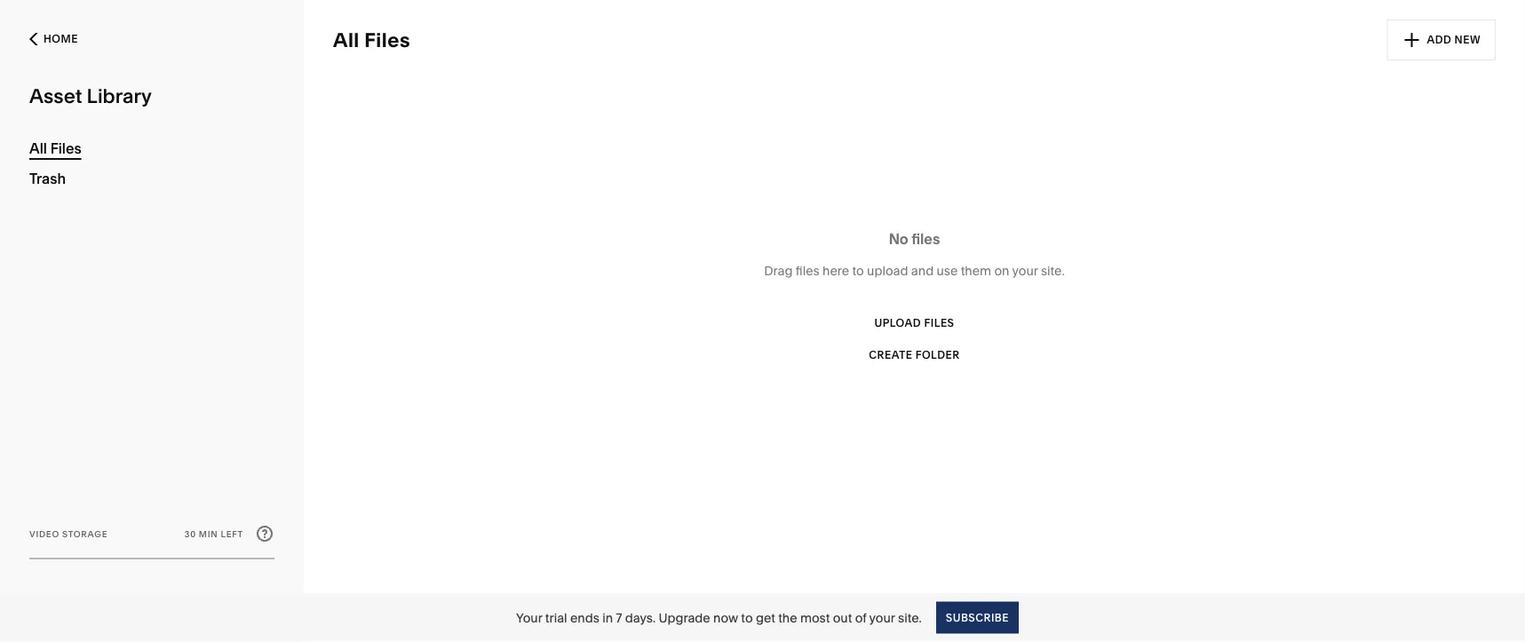 Task type: vqa. For each thing, say whether or not it's contained in the screenshot.
Website Button
no



Task type: describe. For each thing, give the bounding box(es) containing it.
library
[[87, 84, 152, 108]]

upload
[[867, 263, 909, 279]]

trial
[[545, 610, 567, 626]]

0 horizontal spatial to
[[741, 610, 753, 626]]

no files
[[889, 230, 940, 247]]

30 min left
[[185, 529, 243, 539]]

add
[[1428, 33, 1452, 46]]

in
[[603, 610, 613, 626]]

create folder
[[869, 349, 960, 362]]

most
[[801, 610, 830, 626]]

drag
[[764, 263, 793, 279]]

of
[[855, 610, 867, 626]]

files for no
[[912, 230, 940, 247]]

upgrade
[[659, 610, 711, 626]]

video storage
[[29, 529, 108, 539]]

1 vertical spatial site.
[[898, 610, 922, 626]]

storage
[[62, 529, 108, 539]]

and
[[912, 263, 934, 279]]

home
[[44, 32, 78, 45]]

create folder button
[[869, 339, 960, 371]]

now
[[714, 610, 738, 626]]

drag files here to upload and use them on your site.
[[764, 263, 1065, 279]]

1 horizontal spatial to
[[853, 263, 864, 279]]

left
[[221, 529, 243, 539]]

the
[[779, 610, 798, 626]]

create
[[869, 349, 913, 362]]

0 vertical spatial your
[[1013, 263, 1038, 279]]

upload
[[875, 317, 922, 330]]

all files button
[[323, 22, 420, 58]]

0 horizontal spatial all files
[[29, 140, 82, 157]]

folder
[[916, 349, 960, 362]]

30
[[185, 529, 196, 539]]



Task type: locate. For each thing, give the bounding box(es) containing it.
2 vertical spatial files
[[925, 317, 955, 330]]

files for upload
[[925, 317, 955, 330]]

to left get
[[741, 610, 753, 626]]

1 horizontal spatial all files
[[333, 28, 411, 52]]

0 vertical spatial files
[[912, 230, 940, 247]]

files right no on the right of page
[[912, 230, 940, 247]]

0 vertical spatial site.
[[1041, 263, 1065, 279]]

here
[[823, 263, 850, 279]]

no
[[889, 230, 909, 247]]

7
[[616, 610, 622, 626]]

new
[[1455, 33, 1481, 46]]

0 horizontal spatial your
[[870, 610, 895, 626]]

upload files button
[[875, 307, 955, 339]]

0 vertical spatial files
[[364, 28, 411, 52]]

1 vertical spatial files
[[796, 263, 820, 279]]

1 vertical spatial to
[[741, 610, 753, 626]]

1 horizontal spatial all
[[333, 28, 360, 52]]

1 horizontal spatial site.
[[1041, 263, 1065, 279]]

your
[[1013, 263, 1038, 279], [870, 610, 895, 626]]

0 vertical spatial all
[[333, 28, 360, 52]]

add new
[[1428, 33, 1481, 46]]

files for drag
[[796, 263, 820, 279]]

use
[[937, 263, 958, 279]]

your trial ends in 7 days. upgrade now to get the most out of your site.
[[516, 610, 922, 626]]

0 vertical spatial to
[[853, 263, 864, 279]]

your
[[516, 610, 542, 626]]

them
[[961, 263, 992, 279]]

site. right of
[[898, 610, 922, 626]]

all inside button
[[333, 28, 360, 52]]

asset
[[29, 84, 82, 108]]

1 horizontal spatial files
[[364, 28, 411, 52]]

trash
[[29, 170, 66, 187]]

subscribe
[[946, 611, 1010, 624]]

site. right the on
[[1041, 263, 1065, 279]]

subscribe button
[[936, 602, 1019, 634]]

site.
[[1041, 263, 1065, 279], [898, 610, 922, 626]]

1 vertical spatial all
[[29, 140, 47, 157]]

all
[[333, 28, 360, 52], [29, 140, 47, 157]]

1 vertical spatial files
[[50, 140, 82, 157]]

0 horizontal spatial site.
[[898, 610, 922, 626]]

files inside button
[[364, 28, 411, 52]]

0 vertical spatial all files
[[333, 28, 411, 52]]

min
[[199, 529, 218, 539]]

files left here at the top right of page
[[796, 263, 820, 279]]

ends
[[570, 610, 600, 626]]

files inside button
[[925, 317, 955, 330]]

files
[[912, 230, 940, 247], [796, 263, 820, 279], [925, 317, 955, 330]]

your right of
[[870, 610, 895, 626]]

out
[[833, 610, 852, 626]]

1 horizontal spatial your
[[1013, 263, 1038, 279]]

days.
[[625, 610, 656, 626]]

0 horizontal spatial all
[[29, 140, 47, 157]]

to right here at the top right of page
[[853, 263, 864, 279]]

files
[[364, 28, 411, 52], [50, 140, 82, 157]]

to
[[853, 263, 864, 279], [741, 610, 753, 626]]

files up folder
[[925, 317, 955, 330]]

1 vertical spatial your
[[870, 610, 895, 626]]

video
[[29, 529, 60, 539]]

add new button
[[1388, 20, 1496, 60]]

all files
[[333, 28, 411, 52], [29, 140, 82, 157]]

all files inside button
[[333, 28, 411, 52]]

your right the on
[[1013, 263, 1038, 279]]

upload files
[[875, 317, 955, 330]]

on
[[995, 263, 1010, 279]]

get
[[756, 610, 776, 626]]

asset library
[[29, 84, 152, 108]]

1 vertical spatial all files
[[29, 140, 82, 157]]

0 horizontal spatial files
[[50, 140, 82, 157]]

home button
[[24, 0, 275, 78]]



